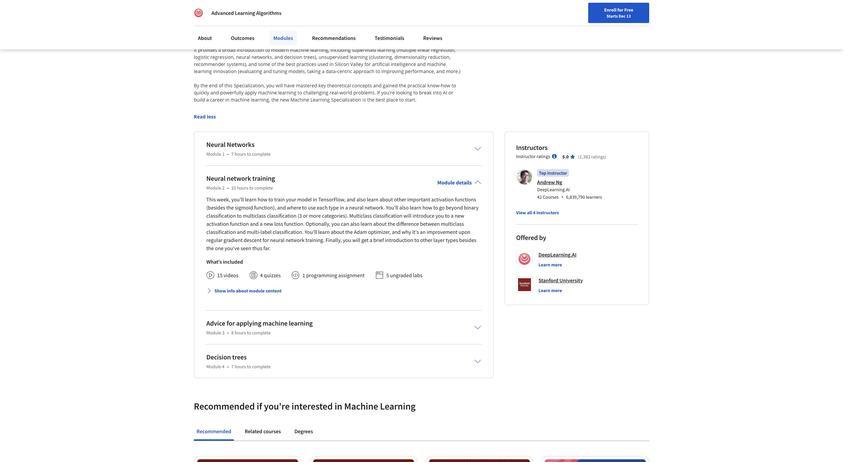 Task type: locate. For each thing, give the bounding box(es) containing it.
courses
[[263, 428, 281, 435]]

beyond
[[446, 204, 463, 211]]

15 videos
[[217, 272, 238, 279]]

about right info
[[236, 288, 248, 294]]

0 vertical spatial will
[[404, 212, 412, 219]]

0 horizontal spatial network
[[227, 174, 251, 183]]

categories).
[[322, 212, 348, 219]]

type
[[329, 204, 339, 211]]

more for stanford university
[[551, 288, 562, 294]]

1 vertical spatial new
[[264, 221, 273, 227]]

1
[[222, 151, 224, 157], [302, 272, 305, 279]]

classification up regular
[[206, 229, 236, 235]]

1 vertical spatial 7
[[231, 364, 234, 370]]

recommended if you're interested in machine learning
[[194, 400, 416, 413]]

neural left networks
[[206, 140, 226, 149]]

complete inside the decision trees module 4 • 7 hours to complete
[[252, 364, 271, 370]]

complete
[[252, 151, 271, 157], [254, 185, 273, 191], [252, 330, 271, 336], [252, 364, 271, 370]]

you'll right network.
[[386, 204, 398, 211]]

for
[[617, 7, 623, 13], [263, 237, 269, 244], [227, 319, 235, 328]]

ratings right 1,383
[[591, 154, 605, 160]]

also up difference
[[399, 204, 409, 211]]

2 horizontal spatial you
[[436, 212, 444, 219]]

related courses
[[245, 428, 281, 435]]

• inside the decision trees module 4 • 7 hours to complete
[[227, 364, 229, 370]]

deeplearning.ai
[[537, 187, 570, 193], [539, 251, 577, 258]]

deeplearning.ai up courses
[[537, 187, 570, 193]]

network up 10
[[227, 174, 251, 183]]

will
[[404, 212, 412, 219], [352, 237, 360, 244]]

• inside advice for applying machine learning module 3 • 8 hours to complete
[[227, 330, 229, 336]]

1 vertical spatial in
[[340, 204, 344, 211]]

1 vertical spatial network
[[286, 237, 304, 244]]

the
[[226, 204, 234, 211], [388, 221, 395, 227], [345, 229, 353, 235], [206, 245, 214, 252]]

module inside advice for applying machine learning module 3 • 8 hours to complete
[[206, 330, 221, 336]]

1 horizontal spatial 1
[[302, 272, 305, 279]]

activation up 'go'
[[431, 196, 454, 203]]

other down an
[[420, 237, 432, 244]]

0 vertical spatial network
[[227, 174, 251, 183]]

you'll up training.
[[305, 229, 317, 235]]

7 for networks
[[231, 151, 234, 157]]

13
[[626, 13, 631, 19]]

1 learn more from the top
[[539, 262, 562, 268]]

neural inside neural networks module 1 • 7 hours to complete
[[206, 140, 226, 149]]

recommendations link
[[308, 30, 360, 45]]

you've
[[225, 245, 240, 252]]

instructor
[[516, 153, 536, 160], [547, 170, 567, 176]]

1 left programming
[[302, 272, 305, 279]]

hours inside the decision trees module 4 • 7 hours to complete
[[235, 364, 246, 370]]

None search field
[[97, 18, 259, 31]]

1 vertical spatial recommended
[[197, 428, 231, 435]]

learn down important
[[410, 204, 421, 211]]

neural for neural network training
[[206, 174, 226, 183]]

for up 'dec' in the top right of the page
[[617, 7, 623, 13]]

applying
[[236, 319, 261, 328]]

free
[[624, 7, 633, 13]]

will up difference
[[404, 212, 412, 219]]

learn for deeplearning.ai
[[539, 262, 550, 268]]

2
[[222, 185, 224, 191]]

2 learn more button from the top
[[539, 287, 562, 294]]

0 horizontal spatial multiclass
[[243, 212, 266, 219]]

network inside neural network training module 2 • 10 hours to complete
[[227, 174, 251, 183]]

view all 4 instructors button
[[516, 209, 559, 216]]

1 horizontal spatial how
[[422, 204, 432, 211]]

1 7 from the top
[[231, 151, 234, 157]]

the down the "week,"
[[226, 204, 234, 211]]

0 vertical spatial instructor
[[516, 153, 536, 160]]

instructors
[[536, 210, 559, 216]]

activation
[[431, 196, 454, 203], [206, 221, 229, 227]]

other left important
[[394, 196, 406, 203]]

0 vertical spatial for
[[617, 7, 623, 13]]

1 horizontal spatial will
[[404, 212, 412, 219]]

modules
[[273, 35, 293, 41]]

1 vertical spatial for
[[263, 237, 269, 244]]

• down networks
[[227, 151, 229, 157]]

interested
[[292, 400, 333, 413]]

0 vertical spatial learn more
[[539, 262, 562, 268]]

1 vertical spatial instructor
[[547, 170, 567, 176]]

a right type
[[345, 204, 348, 211]]

neural up "2"
[[206, 174, 226, 183]]

network inside this week, you'll learn how to train your model in tensorflow, and also learn about other important activation functions (besides the sigmoid function), and where to use each type in a neural network.  you'll also learn how to go beyond binary classification to multiclass classification (3 or more categories).  multiclass classification will introduce you to a new activation function and a new loss function.  optionally, you can also learn about the difference between multiclass classification and multi-label classification.  you'll learn about the adam optimizer, and why it's an improvement upon regular gradient descent for neural network training.  finally, you will get a brief introduction to other layer types besides the one you've seen thus far.
[[286, 237, 304, 244]]

1 horizontal spatial for
[[263, 237, 269, 244]]

deeplearning.ai inside top instructor andrew ng deeplearning.ai 42 courses • 6,839,790 learners
[[537, 187, 570, 193]]

1 horizontal spatial instructor
[[547, 170, 567, 176]]

in up the "use"
[[313, 196, 317, 203]]

multiclass
[[243, 212, 266, 219], [441, 221, 464, 227]]

reviews link
[[419, 30, 446, 45]]

more inside this week, you'll learn how to train your model in tensorflow, and also learn about other important activation functions (besides the sigmoid function), and where to use each type in a neural network.  you'll also learn how to go beyond binary classification to multiclass classification (3 or more categories).  multiclass classification will introduce you to a new activation function and a new loss function.  optionally, you can also learn about the difference between multiclass classification and multi-label classification.  you'll learn about the adam optimizer, and why it's an improvement upon regular gradient descent for neural network training.  finally, you will get a brief introduction to other layer types besides the one you've seen thus far.
[[309, 212, 321, 219]]

about up network.
[[380, 196, 393, 203]]

0 vertical spatial neural
[[349, 204, 364, 211]]

2 horizontal spatial 4
[[533, 210, 536, 216]]

4 left quizzes
[[260, 272, 263, 279]]

1 vertical spatial other
[[420, 237, 432, 244]]

ratings down instructors
[[537, 153, 550, 160]]

activation down (besides at the left of the page
[[206, 221, 229, 227]]

degrees button
[[292, 423, 316, 440]]

new down 'beyond'
[[455, 212, 464, 219]]

tensorflow,
[[318, 196, 346, 203]]

1 neural from the top
[[206, 140, 226, 149]]

modules link
[[269, 30, 297, 45]]

neural
[[349, 204, 364, 211], [270, 237, 285, 244]]

learn more button for deeplearning.ai
[[539, 262, 562, 268]]

neural inside neural network training module 2 • 10 hours to complete
[[206, 174, 226, 183]]

learn up sigmoid
[[245, 196, 257, 203]]

1 horizontal spatial network
[[286, 237, 304, 244]]

• left '8' at bottom left
[[227, 330, 229, 336]]

far.
[[263, 245, 271, 252]]

in right type
[[340, 204, 344, 211]]

recommended for recommended if you're interested in machine learning
[[194, 400, 255, 413]]

you down categories).
[[331, 221, 340, 227]]

deeplearning.ai down by
[[539, 251, 577, 258]]

optionally,
[[306, 221, 330, 227]]

network down classification.
[[286, 237, 304, 244]]

1 learn from the top
[[539, 262, 550, 268]]

1 horizontal spatial new
[[455, 212, 464, 219]]

learn more button down "stanford" at right bottom
[[539, 287, 562, 294]]

hours inside neural networks module 1 • 7 hours to complete
[[235, 151, 246, 157]]

new
[[455, 212, 464, 219], [264, 221, 273, 227]]

recommendations
[[312, 35, 356, 41]]

0 vertical spatial new
[[455, 212, 464, 219]]

offered by
[[516, 233, 546, 242]]

to inside neural network training module 2 • 10 hours to complete
[[249, 185, 253, 191]]

0 vertical spatial how
[[258, 196, 267, 203]]

0 vertical spatial other
[[394, 196, 406, 203]]

module inside the decision trees module 4 • 7 hours to complete
[[206, 364, 221, 370]]

0 vertical spatial 7
[[231, 151, 234, 157]]

7 down networks
[[231, 151, 234, 157]]

7 inside neural networks module 1 • 7 hours to complete
[[231, 151, 234, 157]]

recommended for recommended
[[197, 428, 231, 435]]

will left get
[[352, 237, 360, 244]]

how up introduce
[[422, 204, 432, 211]]

0 vertical spatial recommended
[[194, 400, 255, 413]]

this week, you'll learn how to train your model in tensorflow, and also learn about other important activation functions (besides the sigmoid function), and where to use each type in a neural network.  you'll also learn how to go beyond binary classification to multiclass classification (3 or more categories).  multiclass classification will introduce you to a new activation function and a new loss function.  optionally, you can also learn about the difference between multiclass classification and multi-label classification.  you'll learn about the adam optimizer, and why it's an improvement upon regular gradient descent for neural network training.  finally, you will get a brief introduction to other layer types besides the one you've seen thus far.
[[206, 196, 479, 252]]

multiclass down sigmoid
[[243, 212, 266, 219]]

0 horizontal spatial you
[[331, 221, 340, 227]]

a down 'beyond'
[[451, 212, 454, 219]]

ratings
[[537, 153, 550, 160], [591, 154, 605, 160]]

(besides
[[206, 204, 225, 211]]

1 horizontal spatial ratings
[[591, 154, 605, 160]]

top instructor andrew ng deeplearning.ai 42 courses • 6,839,790 learners
[[537, 170, 602, 201]]

0 vertical spatial neural
[[206, 140, 226, 149]]

4
[[533, 210, 536, 216], [260, 272, 263, 279], [222, 364, 224, 370]]

university
[[560, 277, 583, 284]]

7 inside the decision trees module 4 • 7 hours to complete
[[231, 364, 234, 370]]

hours right '8' at bottom left
[[235, 330, 246, 336]]

learn more down deeplearning.ai link
[[539, 262, 562, 268]]

to inside neural networks module 1 • 7 hours to complete
[[247, 151, 251, 157]]

your
[[286, 196, 296, 203]]

for up '8' at bottom left
[[227, 319, 235, 328]]

it's
[[412, 229, 419, 235]]

1 vertical spatial you'll
[[305, 229, 317, 235]]

4 down decision
[[222, 364, 224, 370]]

0 horizontal spatial activation
[[206, 221, 229, 227]]

1 vertical spatial how
[[422, 204, 432, 211]]

1 vertical spatial multiclass
[[441, 221, 464, 227]]

learn up "stanford" at right bottom
[[539, 262, 550, 268]]

function),
[[254, 204, 276, 211]]

to inside the decision trees module 4 • 7 hours to complete
[[247, 364, 251, 370]]

also right can
[[350, 221, 360, 227]]

• right courses
[[561, 193, 563, 201]]

0 vertical spatial 1
[[222, 151, 224, 157]]

complete inside neural networks module 1 • 7 hours to complete
[[252, 151, 271, 157]]

quizzes
[[264, 272, 281, 279]]

1 horizontal spatial you
[[343, 237, 351, 244]]

1 vertical spatial more
[[551, 262, 562, 268]]

about inside "dropdown button"
[[236, 288, 248, 294]]

0 vertical spatial multiclass
[[243, 212, 266, 219]]

learn down "stanford" at right bottom
[[539, 288, 550, 294]]

0 horizontal spatial other
[[394, 196, 406, 203]]

0 horizontal spatial 1
[[222, 151, 224, 157]]

learn more button down deeplearning.ai link
[[539, 262, 562, 268]]

1 vertical spatial learn more button
[[539, 287, 562, 294]]

2 neural from the top
[[206, 174, 226, 183]]

enroll for free starts dec 13
[[604, 7, 633, 19]]

an
[[420, 229, 426, 235]]

1 vertical spatial 4
[[260, 272, 263, 279]]

learn up network.
[[367, 196, 378, 203]]

hours down networks
[[235, 151, 246, 157]]

1 horizontal spatial activation
[[431, 196, 454, 203]]

hours right 10
[[237, 185, 248, 191]]

0 vertical spatial deeplearning.ai
[[537, 187, 570, 193]]

7 down trees
[[231, 364, 234, 370]]

2 horizontal spatial for
[[617, 7, 623, 13]]

recommended
[[194, 400, 255, 413], [197, 428, 231, 435]]

what's
[[206, 258, 222, 265]]

0 vertical spatial learning
[[235, 9, 255, 16]]

more down "stanford university"
[[551, 288, 562, 294]]

2 vertical spatial 4
[[222, 364, 224, 370]]

you right finally, on the left bottom of the page
[[343, 237, 351, 244]]

1 horizontal spatial multiclass
[[441, 221, 464, 227]]

4 quizzes
[[260, 272, 281, 279]]

1 vertical spatial neural
[[206, 174, 226, 183]]

you down 'go'
[[436, 212, 444, 219]]

for inside advice for applying machine learning module 3 • 8 hours to complete
[[227, 319, 235, 328]]

neural up multiclass
[[349, 204, 364, 211]]

enroll
[[604, 7, 617, 13]]

optimizer,
[[368, 229, 391, 235]]

0 vertical spatial more
[[309, 212, 321, 219]]

you
[[436, 212, 444, 219], [331, 221, 340, 227], [343, 237, 351, 244]]

0 vertical spatial also
[[356, 196, 366, 203]]

learn down optionally,
[[318, 229, 330, 235]]

you'll
[[386, 204, 398, 211], [305, 229, 317, 235]]

0 vertical spatial 4
[[533, 210, 536, 216]]

1 horizontal spatial you'll
[[386, 204, 398, 211]]

advice
[[206, 319, 225, 328]]

1 vertical spatial will
[[352, 237, 360, 244]]

2 7 from the top
[[231, 364, 234, 370]]

the left one
[[206, 245, 214, 252]]

courses
[[543, 194, 559, 200]]

week,
[[217, 196, 230, 203]]

neural up far.
[[270, 237, 285, 244]]

introduction
[[385, 237, 413, 244]]

recommended button
[[194, 423, 234, 440]]

0 horizontal spatial 4
[[222, 364, 224, 370]]

0 horizontal spatial will
[[352, 237, 360, 244]]

1 vertical spatial you
[[331, 221, 340, 227]]

1 vertical spatial learn
[[539, 288, 550, 294]]

for inside enroll for free starts dec 13
[[617, 7, 623, 13]]

offered
[[516, 233, 538, 242]]

more
[[309, 212, 321, 219], [551, 262, 562, 268], [551, 288, 562, 294]]

4 right the all
[[533, 210, 536, 216]]

a right get
[[370, 237, 372, 244]]

1 horizontal spatial neural
[[349, 204, 364, 211]]

new up label
[[264, 221, 273, 227]]

all
[[527, 210, 532, 216]]

1 vertical spatial neural
[[270, 237, 285, 244]]

5.0
[[562, 154, 569, 160]]

0 horizontal spatial you'll
[[305, 229, 317, 235]]

important
[[407, 196, 430, 203]]

outcomes link
[[227, 30, 259, 45]]

8
[[231, 330, 234, 336]]

or
[[303, 212, 308, 219]]

7
[[231, 151, 234, 157], [231, 364, 234, 370]]

instructor ratings
[[516, 153, 550, 160]]

1 vertical spatial learn more
[[539, 288, 562, 294]]

1 learn more button from the top
[[539, 262, 562, 268]]

0 vertical spatial learn more button
[[539, 262, 562, 268]]

0 horizontal spatial new
[[264, 221, 273, 227]]

• inside top instructor andrew ng deeplearning.ai 42 courses • 6,839,790 learners
[[561, 193, 563, 201]]

instructor down instructors
[[516, 153, 536, 160]]

0 vertical spatial you'll
[[386, 204, 398, 211]]

how
[[258, 196, 267, 203], [422, 204, 432, 211]]

between
[[420, 221, 440, 227]]

1 vertical spatial 1
[[302, 272, 305, 279]]

0 vertical spatial learn
[[539, 262, 550, 268]]

1 up neural network training module 2 • 10 hours to complete
[[222, 151, 224, 157]]

hours down trees
[[235, 364, 246, 370]]

learn for stanford university
[[539, 288, 550, 294]]

1 inside neural networks module 1 • 7 hours to complete
[[222, 151, 224, 157]]

more down the "use"
[[309, 212, 321, 219]]

learn more for stanford university
[[539, 288, 562, 294]]

neural for neural networks
[[206, 140, 226, 149]]

0 horizontal spatial ratings
[[537, 153, 550, 160]]

multiclass up improvement
[[441, 221, 464, 227]]

also up network.
[[356, 196, 366, 203]]

• right "2"
[[227, 185, 229, 191]]

details
[[456, 179, 472, 186]]

recommended inside button
[[197, 428, 231, 435]]

2 learn more from the top
[[539, 288, 562, 294]]

in left machine
[[335, 400, 342, 413]]

for down label
[[263, 237, 269, 244]]

programming
[[306, 272, 337, 279]]

instructor up ng at top
[[547, 170, 567, 176]]

1 vertical spatial learning
[[380, 400, 416, 413]]

2 vertical spatial more
[[551, 288, 562, 294]]

0 horizontal spatial instructor
[[516, 153, 536, 160]]

learners
[[586, 194, 602, 200]]

0 horizontal spatial for
[[227, 319, 235, 328]]

2 vertical spatial for
[[227, 319, 235, 328]]

andrew ng image
[[517, 170, 532, 185]]

networks
[[227, 140, 255, 149]]

module details
[[437, 179, 472, 186]]

0 horizontal spatial neural
[[270, 237, 285, 244]]

layer
[[433, 237, 445, 244]]

how up function),
[[258, 196, 267, 203]]

2 learn from the top
[[539, 288, 550, 294]]

1 horizontal spatial learning
[[380, 400, 416, 413]]

hours inside neural network training module 2 • 10 hours to complete
[[237, 185, 248, 191]]

0 horizontal spatial learning
[[235, 9, 255, 16]]

more down deeplearning.ai link
[[551, 262, 562, 268]]

learn more down "stanford" at right bottom
[[539, 288, 562, 294]]

to inside advice for applying machine learning module 3 • 8 hours to complete
[[247, 330, 251, 336]]

a
[[345, 204, 348, 211], [451, 212, 454, 219], [260, 221, 263, 227], [370, 237, 372, 244]]

• down decision
[[227, 364, 229, 370]]



Task type: describe. For each thing, give the bounding box(es) containing it.
dec
[[619, 13, 626, 19]]

descent
[[244, 237, 262, 244]]

advanced
[[211, 9, 234, 16]]

for inside this week, you'll learn how to train your model in tensorflow, and also learn about other important activation functions (besides the sigmoid function), and where to use each type in a neural network.  you'll also learn how to go beyond binary classification to multiclass classification (3 or more categories).  multiclass classification will introduce you to a new activation function and a new loss function.  optionally, you can also learn about the difference between multiclass classification and multi-label classification.  you'll learn about the adam optimizer, and why it's an improvement upon regular gradient descent for neural network training.  finally, you will get a brief introduction to other layer types besides the one you've seen thus far.
[[263, 237, 269, 244]]

multiclass
[[349, 212, 372, 219]]

the up optimizer, in the left of the page
[[388, 221, 395, 227]]

and up introduction
[[392, 229, 401, 235]]

use
[[308, 204, 316, 211]]

5
[[386, 272, 389, 279]]

introduce
[[413, 212, 435, 219]]

1 horizontal spatial other
[[420, 237, 432, 244]]

1,383
[[580, 154, 590, 160]]

classification down (besides at the left of the page
[[206, 212, 236, 219]]

• inside neural networks module 1 • 7 hours to complete
[[227, 151, 229, 157]]

machine
[[263, 319, 288, 328]]

andrew
[[537, 179, 555, 186]]

related
[[245, 428, 262, 435]]

trees
[[232, 353, 247, 361]]

multi-
[[247, 229, 260, 235]]

module inside neural network training module 2 • 10 hours to complete
[[206, 185, 221, 191]]

regular
[[206, 237, 223, 244]]

adam
[[354, 229, 367, 235]]

a up label
[[260, 221, 263, 227]]

learning
[[289, 319, 313, 328]]

machine
[[344, 400, 378, 413]]

label
[[260, 229, 272, 235]]

read
[[194, 113, 206, 120]]

and down train
[[277, 204, 286, 211]]

you'll
[[231, 196, 244, 203]]

module inside neural networks module 1 • 7 hours to complete
[[206, 151, 221, 157]]

• inside neural network training module 2 • 10 hours to complete
[[227, 185, 229, 191]]

testimonials
[[375, 35, 404, 41]]

network.
[[365, 204, 385, 211]]

functions
[[455, 196, 476, 203]]

show
[[215, 288, 226, 294]]

testimonials link
[[371, 30, 408, 45]]

why
[[402, 229, 411, 235]]

1 programming assignment
[[302, 272, 365, 279]]

learn more for deeplearning.ai
[[539, 262, 562, 268]]

classification.
[[273, 229, 304, 235]]

about link
[[194, 30, 216, 45]]

classification down network.
[[373, 212, 402, 219]]

each
[[317, 204, 328, 211]]

(3
[[298, 212, 302, 219]]

and up multiclass
[[347, 196, 355, 203]]

labs
[[413, 272, 422, 279]]

hours inside advice for applying machine learning module 3 • 8 hours to complete
[[235, 330, 246, 336]]

read less
[[194, 113, 216, 120]]

more for deeplearning.ai
[[551, 262, 562, 268]]

instructor inside top instructor andrew ng deeplearning.ai 42 courses • 6,839,790 learners
[[547, 170, 567, 176]]

for for starts
[[617, 7, 623, 13]]

neural networks module 1 • 7 hours to complete
[[206, 140, 271, 157]]

2 vertical spatial you
[[343, 237, 351, 244]]

by
[[539, 233, 546, 242]]

0 vertical spatial you
[[436, 212, 444, 219]]

deeplearning.ai image
[[194, 8, 203, 18]]

complete inside advice for applying machine learning module 3 • 8 hours to complete
[[252, 330, 271, 336]]

4 inside button
[[533, 210, 536, 216]]

brief
[[373, 237, 384, 244]]

one
[[215, 245, 224, 252]]

(
[[578, 154, 580, 160]]

and up multi-
[[250, 221, 259, 227]]

recommendation tabs tab list
[[194, 423, 649, 441]]

0 vertical spatial activation
[[431, 196, 454, 203]]

1 horizontal spatial 4
[[260, 272, 263, 279]]

assignment
[[338, 272, 365, 279]]

difference
[[396, 221, 419, 227]]

read less button
[[194, 113, 216, 120]]

6,839,790
[[566, 194, 585, 200]]

decision trees module 4 • 7 hours to complete
[[206, 353, 271, 370]]

loss
[[274, 221, 283, 227]]

ng
[[556, 179, 562, 186]]

stanford university link
[[539, 276, 583, 285]]

thus
[[252, 245, 262, 252]]

banner navigation
[[5, 0, 191, 14]]

andrew ng link
[[537, 179, 562, 186]]

for for machine
[[227, 319, 235, 328]]

42
[[537, 194, 542, 200]]

and down function
[[237, 229, 246, 235]]

gradient
[[224, 237, 243, 244]]

decision
[[206, 353, 231, 361]]

2 vertical spatial in
[[335, 400, 342, 413]]

model
[[297, 196, 312, 203]]

7 for trees
[[231, 364, 234, 370]]

seen
[[241, 245, 251, 252]]

training.
[[306, 237, 325, 244]]

15
[[217, 272, 223, 279]]

learn more button for stanford university
[[539, 287, 562, 294]]

outcomes
[[231, 35, 254, 41]]

view all 4 instructors
[[516, 210, 559, 216]]

show info about module content button
[[204, 285, 284, 297]]

complete inside neural network training module 2 • 10 hours to complete
[[254, 185, 273, 191]]

less
[[207, 113, 216, 120]]

( 1,383 ratings )
[[578, 154, 606, 160]]

reviews
[[423, 35, 442, 41]]

2 vertical spatial also
[[350, 221, 360, 227]]

besides
[[459, 237, 476, 244]]

what's included
[[206, 258, 243, 265]]

stanford
[[539, 277, 558, 284]]

function
[[230, 221, 249, 227]]

4 inside the decision trees module 4 • 7 hours to complete
[[222, 364, 224, 370]]

0 horizontal spatial how
[[258, 196, 267, 203]]

stanford university
[[539, 277, 583, 284]]

if
[[257, 400, 262, 413]]

view
[[516, 210, 526, 216]]

1 vertical spatial also
[[399, 204, 409, 211]]

about up finally, on the left bottom of the page
[[331, 229, 344, 235]]

1 vertical spatial activation
[[206, 221, 229, 227]]

about up optimizer, in the left of the page
[[373, 221, 387, 227]]

this
[[206, 196, 216, 203]]

0 vertical spatial in
[[313, 196, 317, 203]]

learn down multiclass
[[361, 221, 372, 227]]

the down can
[[345, 229, 353, 235]]

5 ungraded labs
[[386, 272, 422, 279]]

classification up loss
[[267, 212, 296, 219]]

ungraded
[[390, 272, 412, 279]]

show info about module content
[[215, 288, 282, 294]]

1 vertical spatial deeplearning.ai
[[539, 251, 577, 258]]



Task type: vqa. For each thing, say whether or not it's contained in the screenshot.
with
no



